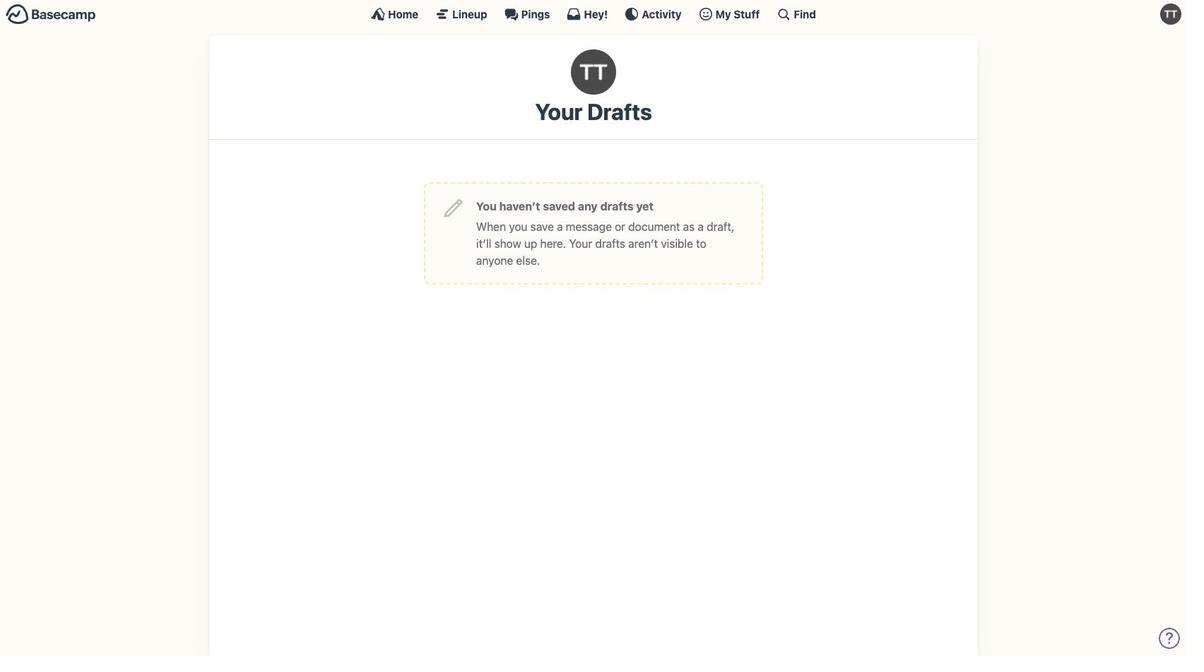 Task type: describe. For each thing, give the bounding box(es) containing it.
terry turtle image
[[571, 49, 616, 95]]

switch accounts image
[[6, 4, 96, 25]]

terry turtle image
[[1160, 4, 1181, 25]]

main element
[[0, 0, 1187, 28]]



Task type: locate. For each thing, give the bounding box(es) containing it.
keyboard shortcut: ⌘ + / image
[[777, 7, 791, 21]]



Task type: vqa. For each thing, say whether or not it's contained in the screenshot.
Nov 18
no



